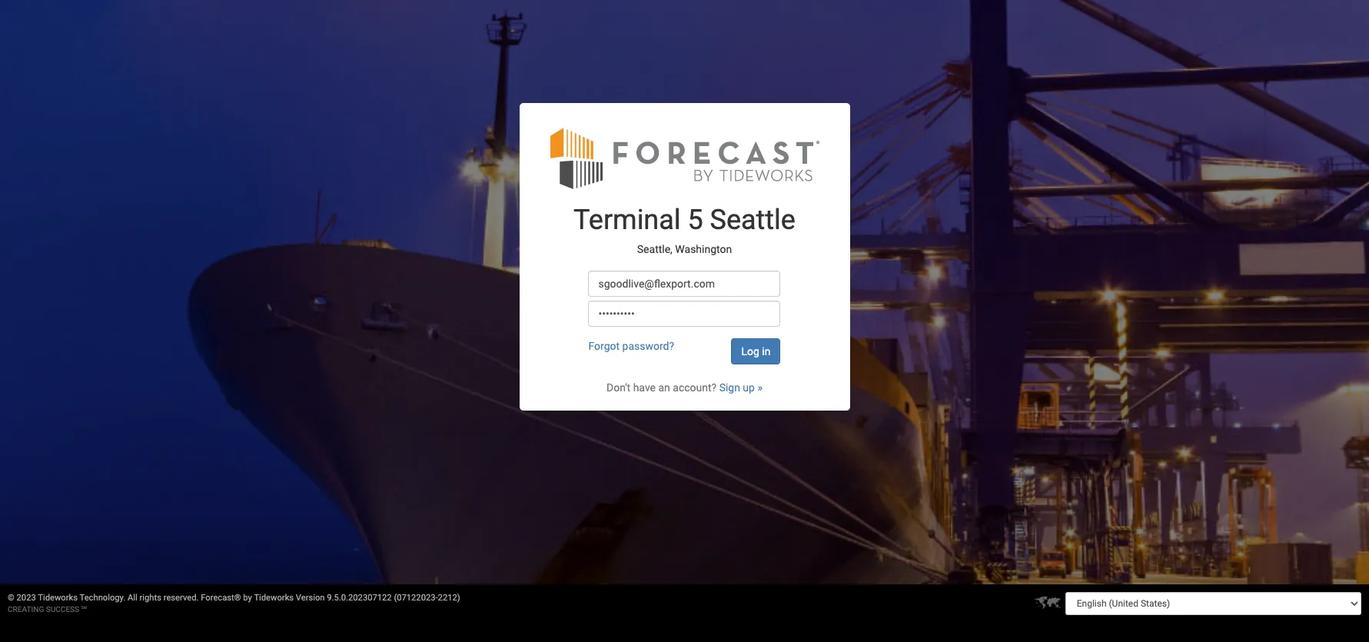 Task type: describe. For each thing, give the bounding box(es) containing it.
1 tideworks from the left
[[38, 593, 78, 603]]

sign up » link
[[720, 381, 763, 394]]

©
[[8, 593, 14, 603]]

»
[[758, 381, 763, 394]]

version
[[296, 593, 325, 603]]

creating
[[8, 605, 44, 614]]

forecast® by tideworks image
[[550, 126, 820, 190]]

an
[[659, 381, 671, 394]]

have
[[634, 381, 656, 394]]

(07122023-
[[394, 593, 438, 603]]

by
[[243, 593, 252, 603]]

9.5.0.202307122
[[327, 593, 392, 603]]

forecast®
[[201, 593, 241, 603]]

washington
[[676, 243, 732, 255]]

seattle,
[[637, 243, 673, 255]]

2212)
[[438, 593, 460, 603]]

account?
[[673, 381, 717, 394]]

terminal
[[574, 204, 681, 236]]

forgot password? link
[[589, 340, 675, 352]]



Task type: vqa. For each thing, say whether or not it's contained in the screenshot.
the topmost is
no



Task type: locate. For each thing, give the bounding box(es) containing it.
success
[[46, 605, 79, 614]]

all
[[128, 593, 138, 603]]

tideworks
[[38, 593, 78, 603], [254, 593, 294, 603]]

forgot password? log in
[[589, 340, 771, 358]]

2 tideworks from the left
[[254, 593, 294, 603]]

up
[[743, 381, 755, 394]]

0 horizontal spatial tideworks
[[38, 593, 78, 603]]

1 horizontal spatial tideworks
[[254, 593, 294, 603]]

in
[[762, 345, 771, 358]]

tideworks up success
[[38, 593, 78, 603]]

terminal 5 seattle seattle, washington
[[574, 204, 796, 255]]

log in button
[[732, 338, 781, 365]]

don't
[[607, 381, 631, 394]]

© 2023 tideworks technology. all rights reserved. forecast® by tideworks version 9.5.0.202307122 (07122023-2212) creating success ℠
[[8, 593, 460, 614]]

technology.
[[80, 593, 126, 603]]

Email or username text field
[[589, 271, 781, 297]]

seattle
[[710, 204, 796, 236]]

Password password field
[[589, 301, 781, 327]]

tideworks right the by
[[254, 593, 294, 603]]

don't have an account? sign up »
[[607, 381, 763, 394]]

℠
[[81, 605, 87, 614]]

forgot
[[589, 340, 620, 352]]

2023
[[17, 593, 36, 603]]

reserved.
[[164, 593, 199, 603]]

5
[[688, 204, 704, 236]]

log
[[742, 345, 760, 358]]

sign
[[720, 381, 741, 394]]

password?
[[623, 340, 675, 352]]

rights
[[140, 593, 161, 603]]



